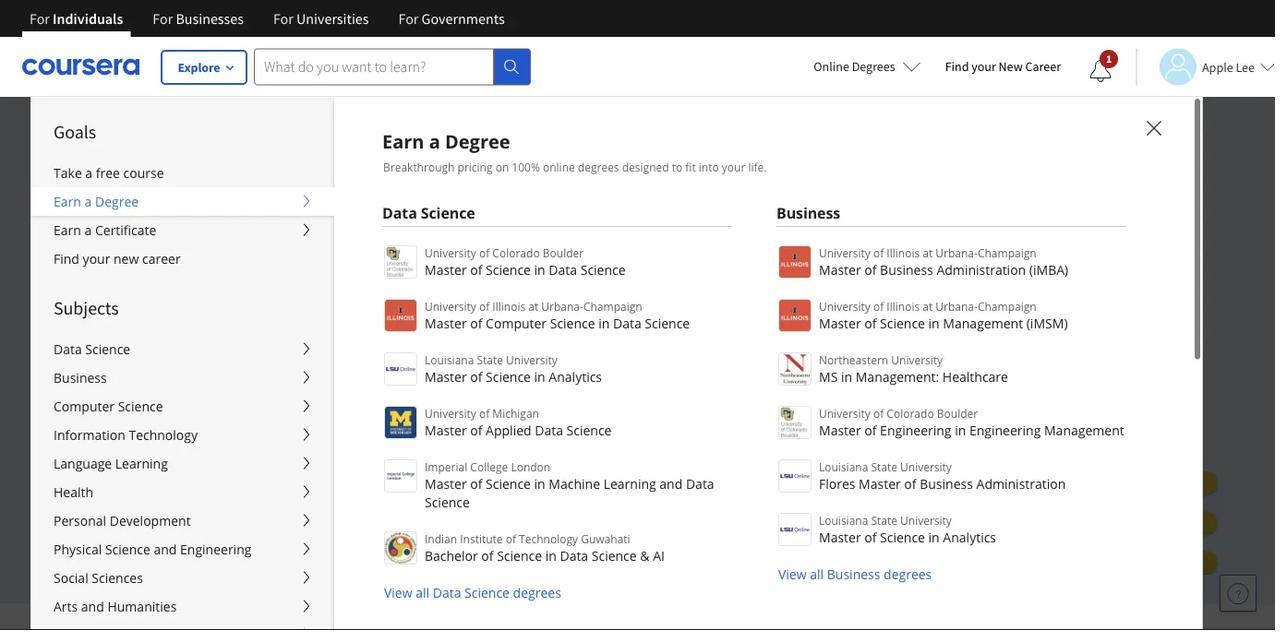 Task type: describe. For each thing, give the bounding box(es) containing it.
a for earn a degree breakthrough pricing on 100% online degrees designed to fit into your life.
[[429, 128, 440, 154]]

degrees inside earn a degree breakthrough pricing on 100% online degrees designed to fit into your life.
[[578, 159, 619, 175]]

explore button
[[162, 51, 247, 84]]

urbana- for data science
[[542, 299, 584, 314]]

university of colorado boulder logo image for master of engineering in engineering management
[[779, 406, 812, 440]]

in down louisiana state university flores master of business administration
[[929, 529, 940, 546]]

management inside the 'university of illinois at urbana-champaign master of science in management (imsm)'
[[943, 315, 1024, 332]]

degree for earn a degree breakthrough pricing on 100% online degrees designed to fit into your life.
[[445, 128, 510, 154]]

health
[[54, 484, 93, 502]]

language
[[54, 455, 112, 473]]

take a free course
[[54, 164, 164, 182]]

view all data science degrees
[[384, 585, 561, 602]]

science down institute
[[497, 547, 542, 565]]

cancel
[[180, 414, 221, 432]]

apple lee
[[1203, 59, 1255, 75]]

7,000+
[[291, 259, 355, 287]]

ai
[[653, 547, 665, 565]]

on inside earn a degree breakthrough pricing on 100% online degrees designed to fit into your life.
[[496, 159, 509, 175]]

louisiana inside louisiana state university flores master of business administration
[[819, 460, 869, 475]]

for for governments
[[399, 9, 419, 28]]

data inside indian institute of technology guwahati bachelor of science in data science & ai
[[560, 547, 589, 565]]

science down subjects at the left of page
[[85, 341, 130, 358]]

list for business
[[777, 244, 1127, 585]]

information technology
[[54, 427, 198, 444]]

100%
[[512, 159, 540, 175]]

2 vertical spatial louisiana
[[819, 513, 869, 528]]

(imba)
[[1030, 261, 1069, 279]]

earn a certificate
[[54, 222, 156, 239]]

management inside the university of colorado boulder master of engineering in engineering management
[[1045, 422, 1125, 439]]

view all business degrees
[[779, 566, 932, 584]]

flores
[[819, 475, 856, 493]]

for universities
[[273, 9, 369, 28]]

at for business
[[923, 299, 933, 314]]

imperial
[[425, 460, 468, 475]]

start 7-day free trial
[[132, 457, 266, 475]]

included
[[563, 292, 645, 320]]

in up michigan
[[534, 368, 546, 386]]

pricing
[[458, 159, 493, 175]]

science up programs—all
[[486, 261, 531, 279]]

information
[[54, 427, 125, 444]]

2 vertical spatial state
[[872, 513, 898, 528]]

with
[[186, 500, 215, 518]]

colorado for engineering
[[887, 406, 935, 421]]

science down the "personal development"
[[105, 541, 150, 559]]

michigan
[[493, 406, 539, 421]]

online degrees
[[814, 58, 896, 75]]

social sciences button
[[31, 564, 334, 593]]

for for individuals
[[30, 9, 50, 28]]

career
[[142, 250, 181, 268]]

illinois for data science
[[493, 299, 526, 314]]

science down imperial
[[425, 494, 470, 511]]

certificate
[[95, 222, 156, 239]]

institute
[[460, 532, 503, 547]]

&
[[640, 547, 650, 565]]

master inside university of illinois at urbana-champaign master of computer science in data science
[[425, 315, 467, 332]]

find your new career link
[[936, 55, 1071, 79]]

for businesses
[[153, 9, 244, 28]]

management:
[[856, 368, 940, 386]]

/year
[[149, 500, 183, 518]]

0 vertical spatial louisiana
[[425, 352, 474, 368]]

science inside popup button
[[118, 398, 163, 416]]

data science inside "earn a degree" menu item
[[382, 203, 475, 223]]

university of michigan master of applied data science
[[425, 406, 612, 439]]

goals
[[54, 121, 96, 144]]

or $399 /year with 14-day money-back guarantee
[[102, 500, 413, 518]]

hands-
[[555, 259, 620, 287]]

university inside university of colorado boulder master of science in data science
[[425, 245, 477, 261]]

governments
[[422, 9, 505, 28]]

language learning button
[[31, 450, 334, 479]]

urbana- inside the university of illinois at urbana-champaign master of business administration (imba)
[[936, 245, 978, 261]]

(imsm)
[[1027, 315, 1068, 332]]

your inside unlimited access to 7,000+ world-class courses, hands-on projects, and job-ready certificate programs—all included in your subscription
[[102, 324, 145, 352]]

on inside unlimited access to 7,000+ world-class courses, hands-on projects, and job-ready certificate programs—all included in your subscription
[[620, 259, 645, 287]]

learning inside dropdown button
[[115, 455, 168, 473]]

language learning
[[54, 455, 168, 473]]

online
[[543, 159, 575, 175]]

science up 'view all business degrees'
[[880, 529, 926, 546]]

computer inside university of illinois at urbana-champaign master of computer science in data science
[[486, 315, 547, 332]]

personal development button
[[31, 507, 334, 536]]

business inside dropdown button
[[54, 370, 107, 387]]

explore
[[178, 59, 220, 76]]

science down the guwahati
[[592, 547, 637, 565]]

earn a certificate button
[[31, 216, 334, 245]]

data science inside dropdown button
[[54, 341, 130, 358]]

degrees
[[852, 58, 896, 75]]

find your new career link
[[31, 245, 334, 273]]

analytics for topmost louisiana state university logo
[[549, 368, 602, 386]]

computer science button
[[31, 393, 334, 421]]

your inside find your new career link
[[972, 58, 997, 75]]

analytics for bottommost louisiana state university logo
[[943, 529, 997, 546]]

champaign for data science
[[584, 299, 643, 314]]

class
[[420, 259, 466, 287]]

money-
[[264, 500, 313, 518]]

world-
[[360, 259, 420, 287]]

indian institute of technology guwahati logo image
[[384, 532, 418, 565]]

physical science and engineering button
[[31, 536, 334, 564]]

subjects
[[54, 297, 119, 320]]

arts
[[54, 599, 78, 616]]

healthcare
[[943, 368, 1009, 386]]

data inside university of michigan master of applied data science
[[535, 422, 563, 439]]

data inside university of illinois at urbana-champaign master of computer science in data science
[[613, 315, 642, 332]]

for individuals
[[30, 9, 123, 28]]

take a free course link
[[31, 159, 334, 188]]

view for data science
[[384, 585, 413, 602]]

university inside university of illinois at urbana-champaign master of computer science in data science
[[425, 299, 477, 314]]

in inside indian institute of technology guwahati bachelor of science in data science & ai
[[546, 547, 557, 565]]

access
[[200, 259, 261, 287]]

ready
[[266, 292, 320, 320]]

projects,
[[102, 292, 183, 320]]

illinois for business
[[887, 299, 920, 314]]

view all data science degrees link
[[382, 585, 561, 602]]

programs—all
[[424, 292, 558, 320]]

and inside unlimited access to 7,000+ world-class courses, hands-on projects, and job-ready certificate programs—all included in your subscription
[[188, 292, 225, 320]]

university of colorado boulder logo image for master of science in data science
[[384, 246, 418, 279]]

indian institute of technology guwahati bachelor of science in data science & ai
[[425, 532, 665, 565]]

university of illinois at urbana-champaign master of business administration (imba)
[[819, 245, 1069, 279]]

at inside the university of illinois at urbana-champaign master of business administration (imba)
[[923, 245, 933, 261]]

university of colorado boulder master of science in data science
[[425, 245, 626, 279]]

online degrees button
[[799, 46, 936, 87]]

science down bachelor
[[465, 585, 510, 602]]

data science button
[[31, 335, 334, 364]]

coursera plus image
[[102, 173, 383, 201]]

northeastern university ms in management: healthcare
[[819, 352, 1009, 386]]

$59
[[102, 414, 124, 432]]

start
[[132, 457, 164, 475]]

coursera image
[[22, 52, 139, 82]]

science down the hands-
[[550, 315, 595, 332]]

find for find your new career
[[946, 58, 969, 75]]

science down pricing
[[421, 203, 475, 223]]

data inside university of colorado boulder master of science in data science
[[549, 261, 577, 279]]

and inside dropdown button
[[154, 541, 177, 559]]

$399
[[119, 500, 149, 518]]

or
[[102, 500, 116, 518]]

learning inside imperial college london master of science in machine learning and data science
[[604, 475, 657, 493]]

anytime
[[225, 414, 278, 432]]

louisiana state university master of science in analytics for topmost louisiana state university logo
[[425, 352, 602, 386]]

individuals
[[53, 9, 123, 28]]

earn for earn a degree breakthrough pricing on 100% online degrees designed to fit into your life.
[[382, 128, 424, 154]]



Task type: locate. For each thing, give the bounding box(es) containing it.
science up michigan
[[486, 368, 531, 386]]

0 vertical spatial state
[[477, 352, 503, 368]]

louisiana down flores
[[819, 513, 869, 528]]

louisiana state university logo image
[[384, 353, 418, 386], [779, 460, 812, 493], [779, 514, 812, 547]]

colorado
[[493, 245, 540, 261], [887, 406, 935, 421]]

banner navigation
[[15, 0, 520, 37]]

college
[[471, 460, 508, 475]]

3 for from the left
[[273, 9, 294, 28]]

0 vertical spatial earn
[[382, 128, 424, 154]]

business inside the university of illinois at urbana-champaign master of business administration (imba)
[[880, 261, 934, 279]]

free
[[96, 164, 120, 182]]

back
[[313, 500, 343, 518]]

find your new career
[[946, 58, 1061, 75]]

0 horizontal spatial day
[[179, 457, 203, 475]]

1 horizontal spatial learning
[[604, 475, 657, 493]]

louisiana state university logo image up university of michigan logo
[[384, 353, 418, 386]]

in inside the 'university of illinois at urbana-champaign master of science in management (imsm)'
[[929, 315, 940, 332]]

1 horizontal spatial management
[[1045, 422, 1125, 439]]

1 vertical spatial boulder
[[937, 406, 978, 421]]

louisiana state university master of science in analytics down louisiana state university flores master of business administration
[[819, 513, 997, 546]]

degree inside popup button
[[95, 193, 139, 211]]

louisiana state university logo image up view all business degrees link
[[779, 514, 812, 547]]

university inside northeastern university ms in management: healthcare
[[892, 352, 943, 368]]

trial
[[237, 457, 266, 475]]

take
[[54, 164, 82, 182]]

colorado for science
[[493, 245, 540, 261]]

master inside the 'university of illinois at urbana-champaign master of science in management (imsm)'
[[819, 315, 862, 332]]

a for earn a degree
[[85, 193, 92, 211]]

champaign for business
[[978, 299, 1037, 314]]

social sciences
[[54, 570, 143, 588]]

earn a degree menu item
[[334, 96, 1276, 631]]

of
[[479, 245, 490, 261], [874, 245, 884, 261], [470, 261, 483, 279], [865, 261, 877, 279], [479, 299, 490, 314], [874, 299, 884, 314], [470, 315, 483, 332], [865, 315, 877, 332], [470, 368, 483, 386], [479, 406, 490, 421], [874, 406, 884, 421], [470, 422, 483, 439], [865, 422, 877, 439], [470, 475, 483, 493], [905, 475, 917, 493], [865, 529, 877, 546], [506, 532, 516, 547], [482, 547, 494, 565]]

guarantee
[[347, 500, 413, 518]]

0 horizontal spatial engineering
[[180, 541, 252, 559]]

technology left the guwahati
[[519, 532, 578, 547]]

social
[[54, 570, 88, 588]]

master inside university of michigan master of applied data science
[[425, 422, 467, 439]]

and down development
[[154, 541, 177, 559]]

master inside imperial college london master of science in machine learning and data science
[[425, 475, 467, 493]]

degree down take a free course
[[95, 193, 139, 211]]

in up northeastern university ms in management: healthcare
[[929, 315, 940, 332]]

technology inside popup button
[[129, 427, 198, 444]]

boulder down healthcare
[[937, 406, 978, 421]]

1 vertical spatial view
[[384, 585, 413, 602]]

1 horizontal spatial analytics
[[943, 529, 997, 546]]

of inside louisiana state university flores master of business administration
[[905, 475, 917, 493]]

day up health dropdown button at bottom
[[179, 457, 203, 475]]

university inside the university of illinois at urbana-champaign master of business administration (imba)
[[819, 245, 871, 261]]

1 vertical spatial to
[[267, 259, 286, 287]]

day
[[179, 457, 203, 475], [238, 500, 261, 518]]

0 horizontal spatial analytics
[[549, 368, 602, 386]]

louisiana state university master of science in analytics for bottommost louisiana state university logo
[[819, 513, 997, 546]]

champaign inside the university of illinois at urbana-champaign master of business administration (imba)
[[978, 245, 1037, 261]]

state inside louisiana state university flores master of business administration
[[872, 460, 898, 475]]

science inside university of michigan master of applied data science
[[567, 422, 612, 439]]

university of colorado boulder logo image left class
[[384, 246, 418, 279]]

computer inside popup button
[[54, 398, 115, 416]]

day inside button
[[179, 457, 203, 475]]

0 horizontal spatial list
[[382, 244, 733, 603]]

0 vertical spatial learning
[[115, 455, 168, 473]]

business inside louisiana state university flores master of business administration
[[920, 475, 974, 493]]

in inside northeastern university ms in management: healthcare
[[842, 368, 853, 386]]

northeastern university  logo image
[[779, 353, 812, 386]]

boulder for engineering
[[937, 406, 978, 421]]

0 vertical spatial data science
[[382, 203, 475, 223]]

louisiana up flores
[[819, 460, 869, 475]]

computer up the information
[[54, 398, 115, 416]]

humanities
[[108, 599, 177, 616]]

1 vertical spatial university of colorado boulder logo image
[[779, 406, 812, 440]]

colorado up programs—all
[[493, 245, 540, 261]]

machine
[[549, 475, 600, 493]]

all for business
[[810, 566, 824, 584]]

your inside find your new career link
[[83, 250, 110, 268]]

1 for from the left
[[30, 9, 50, 28]]

1 vertical spatial louisiana state university logo image
[[779, 460, 812, 493]]

view all business degrees link
[[777, 566, 932, 584]]

earn down the earn a degree
[[54, 222, 81, 239]]

None search field
[[254, 48, 531, 85]]

degree for earn a degree
[[95, 193, 139, 211]]

find for find your new career
[[54, 250, 79, 268]]

0 horizontal spatial technology
[[129, 427, 198, 444]]

life.
[[749, 159, 767, 175]]

find inside the explore menu element
[[54, 250, 79, 268]]

physical science and engineering
[[54, 541, 252, 559]]

and inside imperial college london master of science in machine learning and data science
[[660, 475, 683, 493]]

illinois down the university of illinois at urbana-champaign master of business administration (imba)
[[887, 299, 920, 314]]

in down northeastern
[[842, 368, 853, 386]]

2 horizontal spatial engineering
[[970, 422, 1041, 439]]

engineering down 14-
[[180, 541, 252, 559]]

list for data science
[[382, 244, 733, 603]]

louisiana state university master of science in analytics
[[425, 352, 602, 386], [819, 513, 997, 546]]

1 vertical spatial administration
[[977, 475, 1066, 493]]

0 horizontal spatial louisiana state university master of science in analytics
[[425, 352, 602, 386]]

illinois inside the 'university of illinois at urbana-champaign master of science in management (imsm)'
[[887, 299, 920, 314]]

for left the governments
[[399, 9, 419, 28]]

master inside university of colorado boulder master of science in data science
[[425, 261, 467, 279]]

engineering inside dropdown button
[[180, 541, 252, 559]]

0 vertical spatial analytics
[[549, 368, 602, 386]]

data inside imperial college london master of science in machine learning and data science
[[686, 475, 715, 493]]

1 vertical spatial degree
[[95, 193, 139, 211]]

1 horizontal spatial data science
[[382, 203, 475, 223]]

engineering
[[880, 422, 952, 439], [970, 422, 1041, 439], [180, 541, 252, 559]]

louisiana down programs—all
[[425, 352, 474, 368]]

university inside university of michigan master of applied data science
[[425, 406, 477, 421]]

university of colorado boulder master of engineering in engineering management
[[819, 406, 1125, 439]]

colorado down management:
[[887, 406, 935, 421]]

in down the hands-
[[599, 315, 610, 332]]

0 horizontal spatial degrees
[[513, 585, 561, 602]]

breakthrough
[[383, 159, 455, 175]]

technology up 7- on the left bottom of the page
[[129, 427, 198, 444]]

1 vertical spatial management
[[1045, 422, 1125, 439]]

champaign up the (imsm)
[[978, 299, 1037, 314]]

business
[[777, 203, 841, 223], [880, 261, 934, 279], [54, 370, 107, 387], [920, 475, 974, 493], [827, 566, 881, 584]]

for left businesses
[[153, 9, 173, 28]]

on up included
[[620, 259, 645, 287]]

to inside unlimited access to 7,000+ world-class courses, hands-on projects, and job-ready certificate programs—all included in your subscription
[[267, 259, 286, 287]]

0 vertical spatial all
[[810, 566, 824, 584]]

earn up breakthrough
[[382, 128, 424, 154]]

for left individuals
[[30, 9, 50, 28]]

university of michigan logo image
[[384, 406, 418, 440]]

2 vertical spatial degrees
[[513, 585, 561, 602]]

at inside the 'university of illinois at urbana-champaign master of science in management (imsm)'
[[923, 299, 933, 314]]

and up ai
[[660, 475, 683, 493]]

view for business
[[779, 566, 807, 584]]

0 vertical spatial louisiana state university logo image
[[384, 353, 418, 386]]

administration
[[937, 261, 1026, 279], [977, 475, 1066, 493]]

urbana- for business
[[936, 299, 978, 314]]

data science down breakthrough
[[382, 203, 475, 223]]

explore menu element
[[31, 97, 334, 631]]

1 vertical spatial louisiana
[[819, 460, 869, 475]]

a inside earn a degree breakthrough pricing on 100% online degrees designed to fit into your life.
[[429, 128, 440, 154]]

in inside imperial college london master of science in machine learning and data science
[[534, 475, 546, 493]]

1 vertical spatial on
[[620, 259, 645, 287]]

development
[[110, 513, 191, 530]]

0 vertical spatial view
[[779, 566, 807, 584]]

learning right machine
[[604, 475, 657, 493]]

1 vertical spatial day
[[238, 500, 261, 518]]

arts and humanities
[[54, 599, 177, 616]]

0 vertical spatial degrees
[[578, 159, 619, 175]]

illinois inside the university of illinois at urbana-champaign master of business administration (imba)
[[887, 245, 920, 261]]

find left new
[[946, 58, 969, 75]]

0 vertical spatial administration
[[937, 261, 1026, 279]]

computer down courses, on the left
[[486, 315, 547, 332]]

1 horizontal spatial louisiana state university master of science in analytics
[[819, 513, 997, 546]]

bachelor
[[425, 547, 478, 565]]

at down courses, on the left
[[529, 299, 539, 314]]

master inside louisiana state university flores master of business administration
[[859, 475, 901, 493]]

northeastern
[[819, 352, 889, 368]]

1 vertical spatial data science
[[54, 341, 130, 358]]

on left 100%
[[496, 159, 509, 175]]

lee
[[1236, 59, 1255, 75]]

show notifications image
[[1090, 60, 1112, 82]]

/month,
[[124, 414, 177, 432]]

1 horizontal spatial engineering
[[880, 422, 952, 439]]

state down programs—all
[[477, 352, 503, 368]]

1 vertical spatial louisiana state university master of science in analytics
[[819, 513, 997, 546]]

louisiana state university master of science in analytics up michigan
[[425, 352, 602, 386]]

1 vertical spatial analytics
[[943, 529, 997, 546]]

list
[[382, 244, 733, 603], [777, 244, 1127, 585]]

to left fit
[[672, 159, 683, 175]]

0 vertical spatial colorado
[[493, 245, 540, 261]]

1 horizontal spatial view
[[779, 566, 807, 584]]

your
[[972, 58, 997, 75], [722, 159, 746, 175], [83, 250, 110, 268], [102, 324, 145, 352]]

for for businesses
[[153, 9, 173, 28]]

information technology button
[[31, 421, 334, 450]]

administration down the university of colorado boulder master of engineering in engineering management
[[977, 475, 1066, 493]]

a up earn a certificate
[[85, 193, 92, 211]]

data science
[[382, 203, 475, 223], [54, 341, 130, 358]]

urbana- inside the 'university of illinois at urbana-champaign master of science in management (imsm)'
[[936, 299, 978, 314]]

in inside university of illinois at urbana-champaign master of computer science in data science
[[599, 315, 610, 332]]

management
[[943, 315, 1024, 332], [1045, 422, 1125, 439]]

university of colorado boulder logo image down northeastern university  logo
[[779, 406, 812, 440]]

university of illinois at urbana-champaign logo image for business
[[779, 299, 812, 333]]

0 horizontal spatial to
[[267, 259, 286, 287]]

degrees
[[578, 159, 619, 175], [884, 566, 932, 584], [513, 585, 561, 602]]

engineering up louisiana state university flores master of business administration
[[880, 422, 952, 439]]

1 list from the left
[[382, 244, 733, 603]]

list containing master of science in data science
[[382, 244, 733, 603]]

1 horizontal spatial all
[[810, 566, 824, 584]]

earn a degree breakthrough pricing on 100% online degrees designed to fit into your life.
[[382, 128, 767, 175]]

university inside the 'university of illinois at urbana-champaign master of science in management (imsm)'
[[819, 299, 871, 314]]

0 horizontal spatial computer
[[54, 398, 115, 416]]

1 vertical spatial technology
[[519, 532, 578, 547]]

1 vertical spatial all
[[416, 585, 430, 602]]

0 horizontal spatial learning
[[115, 455, 168, 473]]

university inside louisiana state university flores master of business administration
[[901, 460, 952, 475]]

close image
[[1143, 116, 1167, 140]]

state down management:
[[872, 460, 898, 475]]

1 vertical spatial state
[[872, 460, 898, 475]]

2 vertical spatial earn
[[54, 222, 81, 239]]

boulder for data
[[543, 245, 584, 261]]

1 vertical spatial find
[[54, 250, 79, 268]]

master inside the university of colorado boulder master of engineering in engineering management
[[819, 422, 862, 439]]

0 vertical spatial technology
[[129, 427, 198, 444]]

computer
[[486, 315, 547, 332], [54, 398, 115, 416]]

earn for earn a degree
[[54, 193, 81, 211]]

earn a degree
[[54, 193, 139, 211]]

earn a degree button
[[31, 188, 334, 216]]

at inside university of illinois at urbana-champaign master of computer science in data science
[[529, 299, 539, 314]]

at up the 'university of illinois at urbana-champaign master of science in management (imsm)'
[[923, 245, 933, 261]]

all for data science
[[416, 585, 430, 602]]

0 horizontal spatial on
[[496, 159, 509, 175]]

degree up pricing
[[445, 128, 510, 154]]

analytics down university of illinois at urbana-champaign master of computer science in data science
[[549, 368, 602, 386]]

0 horizontal spatial all
[[416, 585, 430, 602]]

0 horizontal spatial degree
[[95, 193, 139, 211]]

What do you want to learn? text field
[[254, 48, 494, 85]]

boulder
[[543, 245, 584, 261], [937, 406, 978, 421]]

learning down information technology
[[115, 455, 168, 473]]

1 horizontal spatial university of colorado boulder logo image
[[779, 406, 812, 440]]

1 vertical spatial degrees
[[884, 566, 932, 584]]

0 horizontal spatial boulder
[[543, 245, 584, 261]]

0 vertical spatial university of colorado boulder logo image
[[384, 246, 418, 279]]

a left the 'free'
[[85, 164, 93, 182]]

0 horizontal spatial view
[[384, 585, 413, 602]]

science down the college
[[486, 475, 531, 493]]

1 horizontal spatial degrees
[[578, 159, 619, 175]]

job-
[[230, 292, 266, 320]]

0 vertical spatial day
[[179, 457, 203, 475]]

colorado inside university of colorado boulder master of science in data science
[[493, 245, 540, 261]]

1 vertical spatial colorado
[[887, 406, 935, 421]]

0 horizontal spatial data science
[[54, 341, 130, 358]]

science up information technology
[[118, 398, 163, 416]]

illinois inside university of illinois at urbana-champaign master of computer science in data science
[[493, 299, 526, 314]]

indian
[[425, 532, 457, 547]]

1 horizontal spatial boulder
[[937, 406, 978, 421]]

illinois down courses, on the left
[[493, 299, 526, 314]]

1 vertical spatial earn
[[54, 193, 81, 211]]

2 for from the left
[[153, 9, 173, 28]]

1 horizontal spatial degree
[[445, 128, 510, 154]]

illinois
[[887, 245, 920, 261], [493, 299, 526, 314], [887, 299, 920, 314]]

administration inside louisiana state university flores master of business administration
[[977, 475, 1066, 493]]

0 horizontal spatial management
[[943, 315, 1024, 332]]

a for earn a certificate
[[85, 222, 92, 239]]

0 vertical spatial boulder
[[543, 245, 584, 261]]

0 horizontal spatial colorado
[[493, 245, 540, 261]]

louisiana state university flores master of business administration
[[819, 460, 1066, 493]]

career
[[1026, 58, 1061, 75]]

urbana- inside university of illinois at urbana-champaign master of computer science in data science
[[542, 299, 584, 314]]

universities
[[297, 9, 369, 28]]

to inside earn a degree breakthrough pricing on 100% online degrees designed to fit into your life.
[[672, 159, 683, 175]]

all
[[810, 566, 824, 584], [416, 585, 430, 602]]

data
[[382, 203, 417, 223], [549, 261, 577, 279], [613, 315, 642, 332], [54, 341, 82, 358], [535, 422, 563, 439], [686, 475, 715, 493], [560, 547, 589, 565], [433, 585, 461, 602]]

data science down subjects at the left of page
[[54, 341, 130, 358]]

administration up the 'university of illinois at urbana-champaign master of science in management (imsm)'
[[937, 261, 1026, 279]]

data inside data science dropdown button
[[54, 341, 82, 358]]

0 vertical spatial degree
[[445, 128, 510, 154]]

in inside the university of colorado boulder master of engineering in engineering management
[[955, 422, 967, 439]]

for for universities
[[273, 9, 294, 28]]

university inside the university of colorado boulder master of engineering in engineering management
[[819, 406, 871, 421]]

and inside 'popup button'
[[81, 599, 104, 616]]

to
[[672, 159, 683, 175], [267, 259, 286, 287]]

2 list from the left
[[777, 244, 1127, 585]]

new
[[999, 58, 1023, 75]]

your inside earn a degree breakthrough pricing on 100% online degrees designed to fit into your life.
[[722, 159, 746, 175]]

engineering down healthcare
[[970, 422, 1041, 439]]

0 vertical spatial find
[[946, 58, 969, 75]]

7-
[[167, 457, 179, 475]]

1 vertical spatial learning
[[604, 475, 657, 493]]

0 vertical spatial to
[[672, 159, 683, 175]]

in right included
[[650, 292, 668, 320]]

0 vertical spatial computer
[[486, 315, 547, 332]]

1 button
[[1075, 49, 1127, 93]]

and up subscription
[[188, 292, 225, 320]]

arts and humanities button
[[31, 593, 334, 622]]

1 horizontal spatial find
[[946, 58, 969, 75]]

colorado inside the university of colorado boulder master of engineering in engineering management
[[887, 406, 935, 421]]

technology inside indian institute of technology guwahati bachelor of science in data science & ai
[[519, 532, 578, 547]]

champaign down the hands-
[[584, 299, 643, 314]]

4 for from the left
[[399, 9, 419, 28]]

find down earn a certificate
[[54, 250, 79, 268]]

of inside imperial college london master of science in machine learning and data science
[[470, 475, 483, 493]]

illinois up the 'university of illinois at urbana-champaign master of science in management (imsm)'
[[887, 245, 920, 261]]

champaign inside the 'university of illinois at urbana-champaign master of science in management (imsm)'
[[978, 299, 1037, 314]]

in
[[534, 261, 546, 279], [650, 292, 668, 320], [599, 315, 610, 332], [929, 315, 940, 332], [534, 368, 546, 386], [842, 368, 853, 386], [955, 422, 967, 439], [534, 475, 546, 493], [929, 529, 940, 546], [546, 547, 557, 565]]

in up louisiana state university flores master of business administration
[[955, 422, 967, 439]]

0 vertical spatial louisiana state university master of science in analytics
[[425, 352, 602, 386]]

earn down take
[[54, 193, 81, 211]]

science up included
[[581, 261, 626, 279]]

14-
[[219, 500, 238, 518]]

0 vertical spatial management
[[943, 315, 1024, 332]]

businesses
[[176, 9, 244, 28]]

analytics down louisiana state university flores master of business administration
[[943, 529, 997, 546]]

university of illinois at urbana-champaign logo image for data science
[[384, 299, 418, 333]]

urbana- up the 'university of illinois at urbana-champaign master of science in management (imsm)'
[[936, 245, 978, 261]]

for
[[30, 9, 50, 28], [153, 9, 173, 28], [273, 9, 294, 28], [399, 9, 419, 28]]

earn inside earn a degree breakthrough pricing on 100% online degrees designed to fit into your life.
[[382, 128, 424, 154]]

science up northeastern university ms in management: healthcare
[[880, 315, 926, 332]]

a down the earn a degree
[[85, 222, 92, 239]]

and
[[188, 292, 225, 320], [660, 475, 683, 493], [154, 541, 177, 559], [81, 599, 104, 616]]

for left universities
[[273, 9, 294, 28]]

science inside the 'university of illinois at urbana-champaign master of science in management (imsm)'
[[880, 315, 926, 332]]

state up 'view all business degrees'
[[872, 513, 898, 528]]

university of colorado boulder logo image
[[384, 246, 418, 279], [779, 406, 812, 440]]

sciences
[[92, 570, 143, 588]]

science up machine
[[567, 422, 612, 439]]

new
[[114, 250, 139, 268]]

boulder inside university of colorado boulder master of science in data science
[[543, 245, 584, 261]]

day left money-
[[238, 500, 261, 518]]

unlimited access to 7,000+ world-class courses, hands-on projects, and job-ready certificate programs—all included in your subscription
[[102, 259, 668, 352]]

1 horizontal spatial technology
[[519, 532, 578, 547]]

1 horizontal spatial to
[[672, 159, 683, 175]]

and right the arts at the bottom left of the page
[[81, 599, 104, 616]]

designed
[[622, 159, 669, 175]]

earn for earn a certificate
[[54, 222, 81, 239]]

2 horizontal spatial degrees
[[884, 566, 932, 584]]

1 horizontal spatial computer
[[486, 315, 547, 332]]

urbana-
[[936, 245, 978, 261], [542, 299, 584, 314], [936, 299, 978, 314]]

a up breakthrough
[[429, 128, 440, 154]]

0 horizontal spatial university of colorado boulder logo image
[[384, 246, 418, 279]]

in left the hands-
[[534, 261, 546, 279]]

in inside unlimited access to 7,000+ world-class courses, hands-on projects, and job-ready certificate programs—all included in your subscription
[[650, 292, 668, 320]]

at for data science
[[529, 299, 539, 314]]

0 vertical spatial on
[[496, 159, 509, 175]]

a for take a free course
[[85, 164, 93, 182]]

administration inside the university of illinois at urbana-champaign master of business administration (imba)
[[937, 261, 1026, 279]]

urbana- down the hands-
[[542, 299, 584, 314]]

science right included
[[645, 315, 690, 332]]

online
[[814, 58, 850, 75]]

1 horizontal spatial on
[[620, 259, 645, 287]]

louisiana state university logo image left flores
[[779, 460, 812, 493]]

boulder inside the university of colorado boulder master of engineering in engineering management
[[937, 406, 978, 421]]

champaign up (imba)
[[978, 245, 1037, 261]]

university of illinois at urbana-champaign logo image
[[779, 246, 812, 279], [384, 299, 418, 333], [779, 299, 812, 333]]

1 vertical spatial computer
[[54, 398, 115, 416]]

1 horizontal spatial day
[[238, 500, 261, 518]]

boulder up university of illinois at urbana-champaign master of computer science in data science
[[543, 245, 584, 261]]

1 horizontal spatial colorado
[[887, 406, 935, 421]]

master inside the university of illinois at urbana-champaign master of business administration (imba)
[[819, 261, 862, 279]]

1 horizontal spatial list
[[777, 244, 1127, 585]]

champaign inside university of illinois at urbana-champaign master of computer science in data science
[[584, 299, 643, 314]]

in inside university of colorado boulder master of science in data science
[[534, 261, 546, 279]]

imperial college london logo image
[[384, 460, 418, 493]]

urbana- down the university of illinois at urbana-champaign master of business administration (imba)
[[936, 299, 978, 314]]

in down imperial college london master of science in machine learning and data science
[[546, 547, 557, 565]]

business button
[[31, 364, 334, 393]]

in down london
[[534, 475, 546, 493]]

fit
[[686, 159, 696, 175]]

help center image
[[1228, 583, 1250, 605]]

to up the ready
[[267, 259, 286, 287]]

1
[[1107, 52, 1112, 66]]

0 horizontal spatial find
[[54, 250, 79, 268]]

degree inside earn a degree breakthrough pricing on 100% online degrees designed to fit into your life.
[[445, 128, 510, 154]]

list containing master of business administration (imba)
[[777, 244, 1127, 585]]

earn a degree group
[[30, 96, 1276, 631]]

2 vertical spatial louisiana state university logo image
[[779, 514, 812, 547]]

at down the university of illinois at urbana-champaign master of business administration (imba)
[[923, 299, 933, 314]]



Task type: vqa. For each thing, say whether or not it's contained in the screenshot.
Schedule
no



